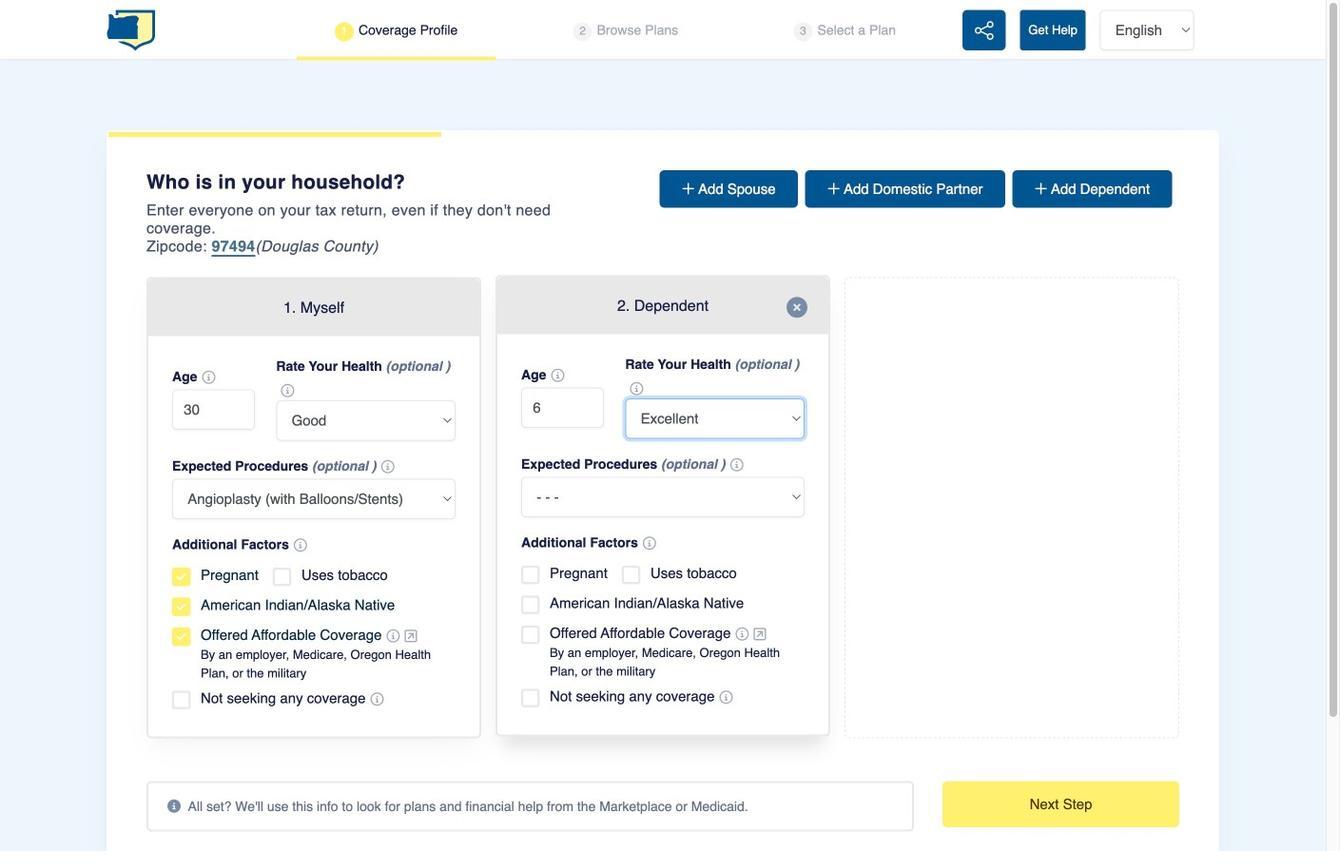 Task type: locate. For each thing, give the bounding box(es) containing it.
2 horizontal spatial plus image
[[1035, 182, 1051, 196]]

1 horizontal spatial plus image
[[828, 182, 844, 196]]

info circle image
[[551, 369, 565, 383], [630, 382, 643, 396], [281, 384, 294, 398], [730, 458, 744, 472], [381, 460, 395, 474], [294, 539, 307, 552], [736, 628, 749, 641], [387, 630, 400, 643], [370, 693, 384, 706]]

info circle image
[[202, 371, 215, 384], [643, 537, 656, 550], [720, 691, 733, 704], [167, 800, 188, 813]]

2 plus image from the left
[[828, 182, 844, 196]]

plus image
[[682, 182, 698, 196], [828, 182, 844, 196], [1035, 182, 1051, 196]]

3 plus image from the left
[[1035, 182, 1051, 196]]

0 horizontal spatial plus image
[[682, 182, 698, 196]]

Ex. 32 text field
[[172, 390, 255, 430]]

share image
[[975, 20, 994, 42]]



Task type: vqa. For each thing, say whether or not it's contained in the screenshot.
first 'plus' icon from the left
yes



Task type: describe. For each thing, give the bounding box(es) containing it.
external link square image
[[405, 629, 417, 644]]

times circle image
[[787, 297, 808, 318]]

external link square image
[[754, 627, 766, 642]]

1 plus image from the left
[[682, 182, 698, 196]]

state logo image
[[107, 9, 155, 52]]

Ex. 32 text field
[[521, 388, 604, 428]]



